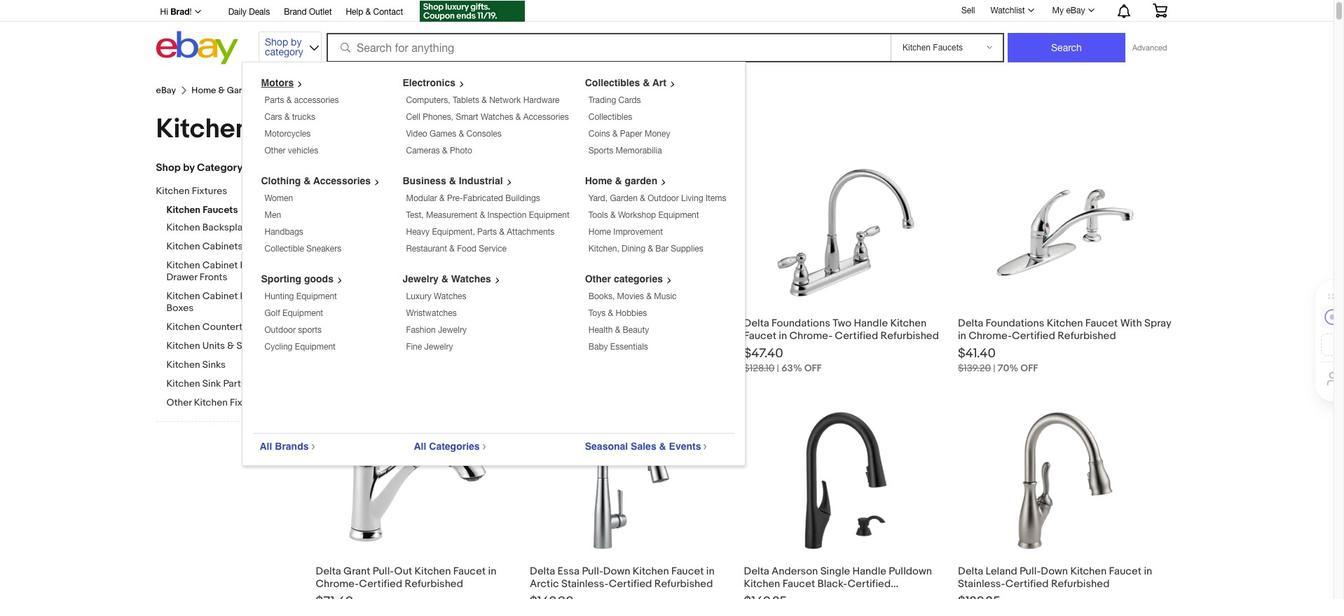 Task type: describe. For each thing, give the bounding box(es) containing it.
delta anderson single handle pulldown kitchen faucet black-certified refurbished
[[744, 565, 932, 599]]

kitchen inside the delta essa pull-down kitchen faucet in arctic stainless-certified refurbished
[[633, 565, 669, 578]]

jewelry & watches
[[403, 273, 491, 285]]

all for all categories
[[414, 441, 427, 452]]

off
[[418, 174, 441, 196]]

heavy equipment, parts & attachments link
[[406, 227, 555, 237]]

& left music
[[647, 292, 652, 302]]

& up pre-
[[449, 175, 456, 187]]

single for black-
[[821, 565, 851, 578]]

beauty
[[623, 325, 649, 335]]

fronts
[[200, 271, 227, 283]]

fashion
[[406, 325, 436, 335]]

sinks
[[202, 359, 226, 371]]

jewelry & watches link
[[403, 273, 506, 285]]

hobbies
[[616, 309, 647, 318]]

parts inside modular & pre-fabricated buildings test, measurement & inspection equipment heavy equipment, parts & attachments restaurant & food service
[[478, 227, 497, 237]]

heavy
[[406, 227, 430, 237]]

kitchen cabinet doors & drawer fronts link
[[167, 259, 300, 285]]

& inside account navigation
[[366, 7, 371, 17]]

outlet
[[309, 7, 332, 17]]

0 vertical spatial jewelry
[[403, 273, 439, 285]]

living
[[682, 194, 704, 203]]

& left the photo
[[442, 146, 448, 156]]

hunting equipment golf equipment outdoor sports cycling equipment
[[265, 292, 337, 352]]

anderson
[[772, 565, 818, 578]]

& up the 'sporting'
[[269, 259, 277, 271]]

certified inside the delta essa pull-down kitchen faucet in arctic stainless-certified refurbished
[[609, 578, 652, 591]]

men
[[265, 210, 281, 220]]

hi brad !
[[160, 6, 192, 17]]

faucet inside delta anderson single handle pulldown kitchen faucet black-certified refurbished
[[783, 578, 816, 591]]

home for home & garden
[[585, 175, 613, 187]]

daily deals
[[228, 7, 270, 17]]

delta for delta essa pull-down kitchen faucet in arctic stainless-certified refurbished
[[530, 565, 556, 578]]

shop now
[[333, 268, 387, 282]]

certified for delta foundations two handle kitchen faucet in chrome- certified refurbished $47.40 $128.10 | 63% off
[[835, 330, 879, 343]]

units
[[202, 340, 225, 352]]

photo
[[450, 146, 473, 156]]

by for category
[[183, 161, 195, 175]]

equipment inside modular & pre-fabricated buildings test, measurement & inspection equipment heavy equipment, parts & attachments restaurant & food service
[[529, 210, 570, 220]]

smart
[[456, 112, 479, 122]]

chrome- for kitchen
[[969, 330, 1013, 343]]

in for delta grant pull-out kitchen faucet in chrome-certified refurbished
[[488, 565, 497, 578]]

certified for delta anderson single handle pulldown kitchen faucet black-certified refurbished
[[848, 578, 891, 591]]

other kitchen fixtures link
[[167, 397, 300, 410]]

0 vertical spatial collectibles
[[585, 77, 640, 88]]

handle for delta anderson single handle pulldown kitchen faucet black-certified refurbished
[[853, 565, 887, 578]]

movies
[[617, 292, 644, 302]]

delta for delta grant pull-out kitchen faucet in chrome-certified refurbished
[[316, 565, 341, 578]]

delta grant pull-out kitchen faucet in chrome-certified refurbished image
[[348, 411, 488, 551]]

1 vertical spatial watches
[[451, 273, 491, 285]]

0 horizontal spatial accessories
[[313, 175, 371, 187]]

& right toys
[[608, 309, 614, 318]]

parts & accessories link
[[265, 95, 339, 105]]

faucet for delta essa pull-down kitchen faucet in arctic stainless-certified refurbished
[[672, 565, 704, 578]]

certified for delta foundations kitchen faucet with spray in chrome-certified refurbished $41.40 $139.20 | 70% off
[[1013, 330, 1056, 343]]

shop by category
[[156, 161, 243, 175]]

delta for delta anderson single handle pulldown kitchen faucet black-certified refurbished
[[744, 565, 770, 578]]

other inside parts & accessories cars & trucks motorcycles other vehicles
[[265, 146, 286, 156]]

brad
[[171, 6, 190, 17]]

music
[[654, 292, 677, 302]]

fine jewelry link
[[406, 342, 453, 352]]

chrome- for single
[[576, 330, 619, 343]]

handbags
[[265, 227, 304, 237]]

kitchen, dining & bar supplies link
[[589, 244, 704, 254]]

refurbished for delta grant pull-out kitchen faucet in chrome-certified refurbished
[[405, 578, 463, 591]]

delta foundations single handle kitchen faucet in chrome-certified refurbished image
[[562, 163, 702, 303]]

delta anderson single handle pulldown kitchen faucet black-certified refurbished link
[[744, 411, 958, 599]]

delta essa pull-down kitchen faucet in arctic stainless-certified refurbished link
[[530, 411, 744, 599]]

women link
[[265, 194, 293, 203]]

outdoor inside yard, garden & outdoor living items tools & workshop equipment home improvement kitchen, dining & bar supplies
[[648, 194, 679, 203]]

delta grant pull-out kitchen faucet in chrome-certified refurbished link
[[316, 411, 530, 599]]

modular & pre-fabricated buildings link
[[406, 194, 541, 203]]

goods
[[304, 273, 334, 285]]

test,
[[406, 210, 424, 220]]

sporting
[[261, 273, 302, 285]]

service
[[479, 244, 507, 254]]

$139.20
[[958, 363, 992, 374]]

banner containing shop by category
[[153, 0, 1178, 466]]

1 horizontal spatial faucets
[[256, 113, 354, 146]]

down for refurbished
[[1041, 565, 1069, 578]]

certified for delta leland pull-down kitchen faucet in stainless-certified refurbished
[[1006, 578, 1049, 591]]

video games & consoles link
[[406, 129, 502, 139]]

& right clothing
[[304, 175, 311, 187]]

art
[[653, 77, 667, 88]]

ebay for shop ebay refurbished products.
[[354, 231, 377, 245]]

inspection
[[488, 210, 527, 220]]

delta essa pull-down kitchen faucet in arctic stainless-certified refurbished image
[[562, 411, 702, 551]]

delta foundations kitchen faucet with spray in chrome-certified refurbished image
[[995, 163, 1136, 303]]

shop for shop by category
[[156, 161, 181, 175]]

faucet for delta leland pull-down kitchen faucet in stainless-certified refurbished
[[1110, 565, 1142, 578]]

luxury watches wristwatches fashion jewelry fine jewelry
[[406, 292, 467, 352]]

delta foundations two handle kitchen faucet in chrome- certified refurbished $47.40 $128.10 | 63% off
[[744, 317, 940, 374]]

refurbished for delta leland pull-down kitchen faucet in stainless-certified refurbished
[[1052, 578, 1110, 591]]

chrome- for two
[[790, 330, 833, 343]]

kitchen cabinet drawer boxes link
[[167, 290, 300, 316]]

handbags link
[[265, 227, 304, 237]]

collectibles & art
[[585, 77, 667, 88]]

cards
[[619, 95, 641, 105]]

pull- for leland
[[1020, 565, 1041, 578]]

& up the cell phones, smart watches & accessories link
[[482, 95, 487, 105]]

kitchen units & sets link
[[167, 340, 300, 353]]

kitchen faucets
[[156, 113, 354, 146]]

by for category
[[291, 36, 302, 48]]

pull- for grant
[[373, 565, 394, 578]]

in for delta essa pull-down kitchen faucet in arctic stainless-certified refurbished
[[707, 565, 715, 578]]

get the coupon image
[[420, 1, 525, 22]]

0 vertical spatial drawer
[[167, 271, 197, 283]]

my ebay link
[[1045, 2, 1101, 19]]

2 horizontal spatial other
[[585, 273, 611, 285]]

1 cabinet from the top
[[202, 259, 238, 271]]

wristwatches link
[[406, 309, 457, 318]]

baby essentials link
[[589, 342, 648, 352]]

& down fabricated
[[480, 210, 485, 220]]

stainless- inside the delta essa pull-down kitchen faucet in arctic stainless-certified refurbished
[[562, 578, 609, 591]]

in for delta foundations kitchen faucet with spray in chrome-certified refurbished $41.40 $139.20 | 70% off
[[958, 330, 967, 343]]

help & contact link
[[346, 5, 403, 20]]

up to 60% off top home brands shop ebay refurbished products. element
[[310, 146, 1178, 599]]

all for all brands
[[260, 441, 272, 452]]

kitchen inside delta foundations single handle kitchen faucet in chrome-certified refurbished
[[687, 317, 724, 330]]

brand
[[284, 7, 307, 17]]

| for $47.40
[[777, 363, 780, 374]]

categories
[[614, 273, 663, 285]]

$139.20 text field
[[958, 363, 992, 374]]

equipment down "hunting equipment" link
[[283, 309, 323, 318]]

delta for delta foundations single handle kitchen faucet in chrome-certified refurbished
[[530, 317, 556, 330]]

black-
[[818, 578, 848, 591]]

& up cars & trucks link
[[287, 95, 292, 105]]

events
[[669, 441, 702, 452]]

category
[[197, 161, 243, 175]]

restaurant
[[406, 244, 447, 254]]

shop for shop now
[[333, 268, 362, 282]]

products.
[[441, 231, 487, 245]]

up to 60% off top home brands
[[327, 174, 473, 217]]

Search for anything text field
[[329, 34, 888, 61]]

& down inspection
[[500, 227, 505, 237]]

certified for delta grant pull-out kitchen faucet in chrome-certified refurbished
[[359, 578, 403, 591]]

all brands
[[260, 441, 309, 452]]

delta anderson single handle pulldown kitchen faucet black-certified refurbished image
[[776, 411, 916, 551]]

video
[[406, 129, 428, 139]]

& down 'network'
[[516, 112, 521, 122]]

chrome- for pull-
[[316, 578, 359, 591]]

advanced link
[[1126, 34, 1175, 62]]

watchlist
[[991, 6, 1026, 15]]

& up kitchen faucets
[[218, 85, 225, 96]]

clothing & accessories link
[[261, 175, 386, 187]]

phones,
[[423, 112, 454, 122]]

paper
[[620, 129, 643, 139]]

outdoor sports link
[[265, 325, 322, 335]]

& up "luxury watches" link
[[442, 273, 449, 285]]

refurbished for delta foundations single handle kitchen faucet in chrome-certified refurbished
[[665, 330, 723, 343]]

sports
[[298, 325, 322, 335]]

coins & paper money link
[[589, 129, 671, 139]]

collectibles inside trading cards collectibles coins & paper money sports memorabilia
[[589, 112, 633, 122]]

home for home & garden
[[192, 85, 216, 96]]

two
[[833, 317, 852, 330]]

home
[[327, 196, 373, 217]]

parts inside kitchen fixtures kitchen faucets kitchen backsplashes kitchen cabinets kitchen cabinet doors & drawer fronts kitchen cabinet drawer boxes kitchen countertops kitchen units & sets kitchen sinks kitchen sink parts other kitchen fixtures
[[223, 378, 246, 390]]

delta leland pull-down kitchen faucet in stainless-certified refurbished image
[[995, 411, 1136, 551]]

delta leland pull-down kitchen faucet in stainless-certified refurbished link
[[958, 411, 1173, 599]]

shop by category button
[[259, 31, 322, 61]]

with
[[1121, 317, 1143, 330]]

off for $47.40
[[805, 363, 822, 374]]

modular & pre-fabricated buildings test, measurement & inspection equipment heavy equipment, parts & attachments restaurant & food service
[[406, 194, 570, 254]]

all brands link
[[260, 441, 321, 452]]

refurbished for delta foundations two handle kitchen faucet in chrome- certified refurbished $47.40 $128.10 | 63% off
[[881, 330, 940, 343]]



Task type: vqa. For each thing, say whether or not it's contained in the screenshot.
Shop eBay Refurbished products.
yes



Task type: locate. For each thing, give the bounding box(es) containing it.
& left the food
[[450, 244, 455, 254]]

fixtures down category
[[192, 185, 227, 197]]

down right leland
[[1041, 565, 1069, 578]]

1 vertical spatial faucets
[[203, 204, 238, 216]]

sports
[[589, 146, 614, 156]]

0 horizontal spatial ebay
[[156, 85, 176, 96]]

delta inside the delta leland pull-down kitchen faucet in stainless-certified refurbished
[[958, 565, 984, 578]]

refurbished inside delta anderson single handle pulldown kitchen faucet black-certified refurbished
[[744, 590, 803, 599]]

single inside delta anderson single handle pulldown kitchen faucet black-certified refurbished
[[821, 565, 851, 578]]

certified inside delta foundations single handle kitchen faucet in chrome-certified refurbished
[[619, 330, 662, 343]]

down inside the delta essa pull-down kitchen faucet in arctic stainless-certified refurbished
[[604, 565, 631, 578]]

1 horizontal spatial all
[[414, 441, 427, 452]]

parts up 'cars'
[[265, 95, 284, 105]]

backsplashes
[[202, 222, 264, 233]]

1 vertical spatial drawer
[[240, 290, 271, 302]]

1 | from the left
[[777, 363, 780, 374]]

wristwatches
[[406, 309, 457, 318]]

refurbished inside delta foundations single handle kitchen faucet in chrome-certified refurbished
[[665, 330, 723, 343]]

shop now link
[[327, 261, 410, 288]]

1 horizontal spatial stainless-
[[958, 578, 1006, 591]]

foundations inside delta foundations two handle kitchen faucet in chrome- certified refurbished $47.40 $128.10 | 63% off
[[772, 317, 831, 330]]

| left 70%
[[994, 363, 996, 374]]

refurbished for delta foundations kitchen faucet with spray in chrome-certified refurbished $41.40 $139.20 | 70% off
[[1058, 330, 1117, 343]]

kitchen fixtures link down category
[[156, 185, 289, 198]]

1 horizontal spatial foundations
[[772, 317, 831, 330]]

chrome- inside delta grant pull-out kitchen faucet in chrome-certified refurbished
[[316, 578, 359, 591]]

& right help
[[366, 7, 371, 17]]

$128.10 text field
[[744, 363, 775, 374]]

yard,
[[589, 194, 608, 203]]

none submit inside banner
[[1008, 33, 1126, 62]]

1 vertical spatial accessories
[[313, 175, 371, 187]]

outdoor up cycling
[[265, 325, 296, 335]]

fixtures for kitchen fixtures
[[306, 85, 339, 96]]

trading cards link
[[589, 95, 641, 105]]

0 horizontal spatial |
[[777, 363, 780, 374]]

delta for delta foundations kitchen faucet with spray in chrome-certified refurbished $41.40 $139.20 | 70% off
[[958, 317, 984, 330]]

delta inside delta anderson single handle pulldown kitchen faucet black-certified refurbished
[[744, 565, 770, 578]]

home & garden
[[585, 175, 658, 187]]

single for chrome-
[[619, 317, 649, 330]]

1 vertical spatial collectibles
[[589, 112, 633, 122]]

0 horizontal spatial garden
[[227, 85, 258, 96]]

delta inside delta foundations single handle kitchen faucet in chrome-certified refurbished
[[530, 317, 556, 330]]

delta inside delta foundations kitchen faucet with spray in chrome-certified refurbished $41.40 $139.20 | 70% off
[[958, 317, 984, 330]]

faucet inside delta grant pull-out kitchen faucet in chrome-certified refurbished
[[453, 565, 486, 578]]

ebay down home
[[354, 231, 377, 245]]

cameras & photo link
[[406, 146, 473, 156]]

0 horizontal spatial outdoor
[[265, 325, 296, 335]]

1 horizontal spatial by
[[291, 36, 302, 48]]

1 vertical spatial garden
[[610, 194, 638, 203]]

in inside the delta leland pull-down kitchen faucet in stainless-certified refurbished
[[1145, 565, 1153, 578]]

63%
[[782, 363, 803, 374]]

tools
[[589, 210, 608, 220]]

refurbished inside the delta leland pull-down kitchen faucet in stainless-certified refurbished
[[1052, 578, 1110, 591]]

1 horizontal spatial ebay
[[354, 231, 377, 245]]

cabinet down cabinets
[[202, 259, 238, 271]]

1 horizontal spatial outdoor
[[648, 194, 679, 203]]

all left brands
[[260, 441, 272, 452]]

accessories up home
[[313, 175, 371, 187]]

pull- right grant
[[373, 565, 394, 578]]

faucet inside the delta essa pull-down kitchen faucet in arctic stainless-certified refurbished
[[672, 565, 704, 578]]

equipment,
[[432, 227, 475, 237]]

parts down kitchen sinks link
[[223, 378, 246, 390]]

garden down home & garden
[[610, 194, 638, 203]]

pull- for essa
[[582, 565, 604, 578]]

certified inside delta anderson single handle pulldown kitchen faucet black-certified refurbished
[[848, 578, 891, 591]]

drawer
[[167, 271, 197, 283], [240, 290, 271, 302]]

1 horizontal spatial pull-
[[582, 565, 604, 578]]

drawer up golf
[[240, 290, 271, 302]]

motors
[[261, 77, 294, 88]]

equipment down "sports"
[[295, 342, 336, 352]]

shop down deals
[[265, 36, 288, 48]]

pull- inside the delta essa pull-down kitchen faucet in arctic stainless-certified refurbished
[[582, 565, 604, 578]]

delta left essa
[[530, 565, 556, 578]]

faucet inside the delta leland pull-down kitchen faucet in stainless-certified refurbished
[[1110, 565, 1142, 578]]

handle down music
[[651, 317, 685, 330]]

outdoor inside "hunting equipment golf equipment outdoor sports cycling equipment"
[[265, 325, 296, 335]]

off right the 63% at the bottom of page
[[805, 363, 822, 374]]

1 vertical spatial jewelry
[[438, 325, 467, 335]]

2 horizontal spatial ebay
[[1067, 6, 1086, 15]]

& left the sets in the bottom of the page
[[227, 340, 234, 352]]

faucets inside kitchen fixtures kitchen faucets kitchen backsplashes kitchen cabinets kitchen cabinet doors & drawer fronts kitchen cabinet drawer boxes kitchen countertops kitchen units & sets kitchen sinks kitchen sink parts other kitchen fixtures
[[203, 204, 238, 216]]

jewelry up luxury
[[403, 273, 439, 285]]

seasonal sales & events
[[585, 441, 702, 452]]

&
[[366, 7, 371, 17], [643, 77, 650, 88], [218, 85, 225, 96], [287, 95, 292, 105], [482, 95, 487, 105], [285, 112, 290, 122], [516, 112, 521, 122], [459, 129, 464, 139], [613, 129, 618, 139], [442, 146, 448, 156], [304, 175, 311, 187], [449, 175, 456, 187], [615, 175, 622, 187], [440, 194, 445, 203], [640, 194, 646, 203], [480, 210, 485, 220], [611, 210, 616, 220], [500, 227, 505, 237], [450, 244, 455, 254], [648, 244, 653, 254], [269, 259, 277, 271], [442, 273, 449, 285], [647, 292, 652, 302], [608, 309, 614, 318], [615, 325, 621, 335], [227, 340, 234, 352], [659, 441, 667, 452]]

accessories down "hardware"
[[524, 112, 569, 122]]

2 vertical spatial watches
[[434, 292, 467, 302]]

refurbished inside delta foundations kitchen faucet with spray in chrome-certified refurbished $41.40 $139.20 | 70% off
[[1058, 330, 1117, 343]]

| inside delta foundations kitchen faucet with spray in chrome-certified refurbished $41.40 $139.20 | 70% off
[[994, 363, 996, 374]]

2 vertical spatial home
[[589, 227, 611, 237]]

books, movies & music link
[[589, 292, 677, 302]]

0 vertical spatial garden
[[227, 85, 258, 96]]

delta for delta foundations two handle kitchen faucet in chrome- certified refurbished $47.40 $128.10 | 63% off
[[744, 317, 770, 330]]

single inside delta foundations single handle kitchen faucet in chrome-certified refurbished
[[619, 317, 649, 330]]

handle inside delta foundations two handle kitchen faucet in chrome- certified refurbished $47.40 $128.10 | 63% off
[[854, 317, 888, 330]]

garden inside yard, garden & outdoor living items tools & workshop equipment home improvement kitchen, dining & bar supplies
[[610, 194, 638, 203]]

1 horizontal spatial fixtures
[[230, 397, 265, 409]]

0 vertical spatial kitchen fixtures link
[[273, 85, 339, 96]]

& up 'tools & workshop equipment' link
[[640, 194, 646, 203]]

& left art
[[643, 77, 650, 88]]

foundations inside delta foundations kitchen faucet with spray in chrome-certified refurbished $41.40 $139.20 | 70% off
[[986, 317, 1045, 330]]

in inside the delta essa pull-down kitchen faucet in arctic stainless-certified refurbished
[[707, 565, 715, 578]]

2 horizontal spatial foundations
[[986, 317, 1045, 330]]

kitchen inside delta foundations kitchen faucet with spray in chrome-certified refurbished $41.40 $139.20 | 70% off
[[1047, 317, 1084, 330]]

equipment up attachments
[[529, 210, 570, 220]]

home & garden
[[192, 85, 258, 96]]

!
[[190, 7, 192, 17]]

refurbished inside delta grant pull-out kitchen faucet in chrome-certified refurbished
[[405, 578, 463, 591]]

0 vertical spatial parts
[[265, 95, 284, 105]]

None submit
[[1008, 33, 1126, 62]]

collectibles down trading cards link
[[589, 112, 633, 122]]

1 horizontal spatial single
[[821, 565, 851, 578]]

chrome- inside delta foundations kitchen faucet with spray in chrome-certified refurbished $41.40 $139.20 | 70% off
[[969, 330, 1013, 343]]

in inside delta foundations two handle kitchen faucet in chrome- certified refurbished $47.40 $128.10 | 63% off
[[779, 330, 788, 343]]

home up yard,
[[585, 175, 613, 187]]

foundations for $47.40
[[772, 317, 831, 330]]

foundations up 70%
[[986, 317, 1045, 330]]

chrome- inside delta foundations single handle kitchen faucet in chrome-certified refurbished
[[576, 330, 619, 343]]

sell link
[[956, 5, 982, 15]]

shop for shop ebay refurbished products.
[[327, 231, 352, 245]]

account navigation
[[153, 0, 1178, 24]]

boxes
[[167, 302, 194, 314]]

2 vertical spatial other
[[167, 397, 192, 409]]

help & contact
[[346, 7, 403, 17]]

2 | from the left
[[994, 363, 996, 374]]

chrome- left two
[[790, 330, 833, 343]]

faucet inside delta foundations two handle kitchen faucet in chrome- certified refurbished $47.40 $128.10 | 63% off
[[744, 330, 777, 343]]

delta left anderson
[[744, 565, 770, 578]]

handle right two
[[854, 317, 888, 330]]

off for $41.40
[[1021, 363, 1039, 374]]

0 horizontal spatial pull-
[[373, 565, 394, 578]]

0 horizontal spatial drawer
[[167, 271, 197, 283]]

0 vertical spatial single
[[619, 317, 649, 330]]

& inside trading cards collectibles coins & paper money sports memorabilia
[[613, 129, 618, 139]]

off inside delta foundations two handle kitchen faucet in chrome- certified refurbished $47.40 $128.10 | 63% off
[[805, 363, 822, 374]]

handle right black-
[[853, 565, 887, 578]]

delta up $47.40
[[744, 317, 770, 330]]

kitchen countertops link
[[167, 321, 300, 334]]

1 vertical spatial parts
[[478, 227, 497, 237]]

parts inside parts & accessories cars & trucks motorcycles other vehicles
[[265, 95, 284, 105]]

watches down the jewelry & watches
[[434, 292, 467, 302]]

2 down from the left
[[1041, 565, 1069, 578]]

foundations up baby
[[558, 317, 617, 330]]

your shopping cart image
[[1152, 4, 1168, 18]]

1 vertical spatial fixtures
[[192, 185, 227, 197]]

| inside delta foundations two handle kitchen faucet in chrome- certified refurbished $47.40 $128.10 | 63% off
[[777, 363, 780, 374]]

1 vertical spatial outdoor
[[265, 325, 296, 335]]

1 horizontal spatial |
[[994, 363, 996, 374]]

collectible
[[265, 244, 304, 254]]

other categories
[[585, 273, 663, 285]]

0 vertical spatial ebay
[[1067, 6, 1086, 15]]

3 pull- from the left
[[1020, 565, 1041, 578]]

& left bar
[[648, 244, 653, 254]]

kitchen inside the delta leland pull-down kitchen faucet in stainless-certified refurbished
[[1071, 565, 1107, 578]]

faucet inside delta foundations kitchen faucet with spray in chrome-certified refurbished $41.40 $139.20 | 70% off
[[1086, 317, 1119, 330]]

down right essa
[[604, 565, 631, 578]]

accessories
[[524, 112, 569, 122], [313, 175, 371, 187]]

other inside kitchen fixtures kitchen faucets kitchen backsplashes kitchen cabinets kitchen cabinet doors & drawer fronts kitchen cabinet drawer boxes kitchen countertops kitchen units & sets kitchen sinks kitchen sink parts other kitchen fixtures
[[167, 397, 192, 409]]

60%
[[375, 174, 414, 196]]

1 foundations from the left
[[558, 317, 617, 330]]

pull- inside the delta leland pull-down kitchen faucet in stainless-certified refurbished
[[1020, 565, 1041, 578]]

1 vertical spatial single
[[821, 565, 851, 578]]

2 vertical spatial fixtures
[[230, 397, 265, 409]]

0 vertical spatial cabinet
[[202, 259, 238, 271]]

fixtures up trucks
[[306, 85, 339, 96]]

& right coins at the top left of the page
[[613, 129, 618, 139]]

doors
[[240, 259, 267, 271]]

1 horizontal spatial drawer
[[240, 290, 271, 302]]

in for delta foundations single handle kitchen faucet in chrome-certified refurbished
[[565, 330, 573, 343]]

| left the 63% at the bottom of page
[[777, 363, 780, 374]]

delta foundations two handle kitchen faucet in chrome- certified refurbished image
[[776, 163, 916, 303]]

yard, garden & outdoor living items tools & workshop equipment home improvement kitchen, dining & bar supplies
[[589, 194, 727, 254]]

sell
[[962, 5, 976, 15]]

1 off from the left
[[805, 363, 822, 374]]

0 horizontal spatial single
[[619, 317, 649, 330]]

delta left leland
[[958, 565, 984, 578]]

money
[[645, 129, 671, 139]]

ebay right my
[[1067, 6, 1086, 15]]

0 vertical spatial faucets
[[256, 113, 354, 146]]

delta essa pull-down kitchen faucet in arctic stainless-certified refurbished
[[530, 565, 715, 591]]

toys
[[589, 309, 606, 318]]

2 all from the left
[[414, 441, 427, 452]]

delta
[[530, 317, 556, 330], [744, 317, 770, 330], [958, 317, 984, 330], [316, 565, 341, 578], [530, 565, 556, 578], [744, 565, 770, 578], [958, 565, 984, 578]]

0 horizontal spatial other
[[167, 397, 192, 409]]

kitchen inside delta anderson single handle pulldown kitchen faucet black-certified refurbished
[[744, 578, 781, 591]]

faucet inside delta foundations single handle kitchen faucet in chrome-certified refurbished
[[530, 330, 563, 343]]

& left the garden
[[615, 175, 622, 187]]

kitchen fixtures link
[[273, 85, 339, 96], [156, 185, 289, 198]]

jewelry down wristwatches link
[[438, 325, 467, 335]]

& right tools
[[611, 210, 616, 220]]

certified for delta foundations single handle kitchen faucet in chrome-certified refurbished
[[619, 330, 662, 343]]

in for delta leland pull-down kitchen faucet in stainless-certified refurbished
[[1145, 565, 1153, 578]]

home right ebay link
[[192, 85, 216, 96]]

handle inside delta foundations single handle kitchen faucet in chrome-certified refurbished
[[651, 317, 685, 330]]

stainless- inside the delta leland pull-down kitchen faucet in stainless-certified refurbished
[[958, 578, 1006, 591]]

outdoor up 'tools & workshop equipment' link
[[648, 194, 679, 203]]

2 off from the left
[[1021, 363, 1039, 374]]

ebay for my ebay
[[1067, 6, 1086, 15]]

garden left "motors" at the top
[[227, 85, 258, 96]]

foundations inside delta foundations single handle kitchen faucet in chrome-certified refurbished
[[558, 317, 617, 330]]

1 horizontal spatial other
[[265, 146, 286, 156]]

baby
[[589, 342, 608, 352]]

jewelry down fashion jewelry link
[[425, 342, 453, 352]]

shop inside shop by category
[[265, 36, 288, 48]]

0 vertical spatial home
[[192, 85, 216, 96]]

delta for delta leland pull-down kitchen faucet in stainless-certified refurbished
[[958, 565, 984, 578]]

1 horizontal spatial accessories
[[524, 112, 569, 122]]

buildings
[[506, 194, 541, 203]]

trading cards collectibles coins & paper money sports memorabilia
[[589, 95, 671, 156]]

refurbished inside the delta essa pull-down kitchen faucet in arctic stainless-certified refurbished
[[655, 578, 713, 591]]

fine
[[406, 342, 422, 352]]

chrome- up $41.40
[[969, 330, 1013, 343]]

kitchen inside delta grant pull-out kitchen faucet in chrome-certified refurbished
[[415, 565, 451, 578]]

1 vertical spatial home
[[585, 175, 613, 187]]

| for $41.40
[[994, 363, 996, 374]]

certified inside the delta leland pull-down kitchen faucet in stainless-certified refurbished
[[1006, 578, 1049, 591]]

0 horizontal spatial all
[[260, 441, 272, 452]]

1 vertical spatial other
[[585, 273, 611, 285]]

stainless-
[[562, 578, 609, 591], [958, 578, 1006, 591]]

memorabilia
[[616, 146, 662, 156]]

delta inside delta foundations two handle kitchen faucet in chrome- certified refurbished $47.40 $128.10 | 63% off
[[744, 317, 770, 330]]

tablets
[[453, 95, 480, 105]]

shop for shop by category
[[265, 36, 288, 48]]

0 horizontal spatial by
[[183, 161, 195, 175]]

equipment inside yard, garden & outdoor living items tools & workshop equipment home improvement kitchen, dining & bar supplies
[[659, 210, 699, 220]]

yard, garden & outdoor living items link
[[589, 194, 727, 203]]

home inside yard, garden & outdoor living items tools & workshop equipment home improvement kitchen, dining & bar supplies
[[589, 227, 611, 237]]

& up the photo
[[459, 129, 464, 139]]

contact
[[373, 7, 403, 17]]

1 horizontal spatial garden
[[610, 194, 638, 203]]

0 horizontal spatial stainless-
[[562, 578, 609, 591]]

watches inside luxury watches wristwatches fashion jewelry fine jewelry
[[434, 292, 467, 302]]

collectibles & art link
[[585, 77, 681, 88]]

delta foundations kitchen faucet with spray in chrome-certified refurbished $41.40 $139.20 | 70% off
[[958, 317, 1172, 374]]

in for delta foundations two handle kitchen faucet in chrome- certified refurbished $47.40 $128.10 | 63% off
[[779, 330, 788, 343]]

shop
[[265, 36, 288, 48], [156, 161, 181, 175], [327, 231, 352, 245], [333, 268, 362, 282]]

cabinet down fronts
[[202, 290, 238, 302]]

equipment down goods on the top left
[[296, 292, 337, 302]]

& right 'cars'
[[285, 112, 290, 122]]

1 vertical spatial ebay
[[156, 85, 176, 96]]

1 vertical spatial by
[[183, 161, 195, 175]]

clothing & accessories
[[261, 175, 371, 187]]

pre-
[[447, 194, 463, 203]]

leland
[[986, 565, 1018, 578]]

test, measurement & inspection equipment link
[[406, 210, 570, 220]]

parts down test, measurement & inspection equipment link
[[478, 227, 497, 237]]

watches down the food
[[451, 273, 491, 285]]

single
[[619, 317, 649, 330], [821, 565, 851, 578]]

garden
[[227, 85, 258, 96], [610, 194, 638, 203]]

handle for delta foundations single handle kitchen faucet in chrome-certified refurbished
[[651, 317, 685, 330]]

foundations left two
[[772, 317, 831, 330]]

2 vertical spatial jewelry
[[425, 342, 453, 352]]

pull- inside delta grant pull-out kitchen faucet in chrome-certified refurbished
[[373, 565, 394, 578]]

by inside shop by category
[[291, 36, 302, 48]]

watches inside computers, tablets & network hardware cell phones, smart watches & accessories video games & consoles cameras & photo
[[481, 112, 514, 122]]

0 vertical spatial fixtures
[[306, 85, 339, 96]]

0 vertical spatial accessories
[[524, 112, 569, 122]]

2 vertical spatial parts
[[223, 378, 246, 390]]

sales
[[631, 441, 657, 452]]

0 horizontal spatial fixtures
[[192, 185, 227, 197]]

& left pre-
[[440, 194, 445, 203]]

computers,
[[406, 95, 451, 105]]

certified inside delta grant pull-out kitchen faucet in chrome-certified refurbished
[[359, 578, 403, 591]]

1 stainless- from the left
[[562, 578, 609, 591]]

0 vertical spatial by
[[291, 36, 302, 48]]

equipment down living
[[659, 210, 699, 220]]

in inside delta foundations kitchen faucet with spray in chrome-certified refurbished $41.40 $139.20 | 70% off
[[958, 330, 967, 343]]

delta grant pull-out kitchen faucet in chrome-certified refurbished
[[316, 565, 497, 591]]

kitchen fixtures link up trucks
[[273, 85, 339, 96]]

all
[[260, 441, 272, 452], [414, 441, 427, 452]]

1 vertical spatial cabinet
[[202, 290, 238, 302]]

2 stainless- from the left
[[958, 578, 1006, 591]]

other down kitchen sink parts link
[[167, 397, 192, 409]]

0 horizontal spatial foundations
[[558, 317, 617, 330]]

0 horizontal spatial faucets
[[203, 204, 238, 216]]

faucet for delta foundations single handle kitchen faucet in chrome-certified refurbished
[[530, 330, 563, 343]]

other down motorcycles
[[265, 146, 286, 156]]

delta left grant
[[316, 565, 341, 578]]

2 cabinet from the top
[[202, 290, 238, 302]]

1 horizontal spatial parts
[[265, 95, 284, 105]]

items
[[706, 194, 727, 203]]

3 foundations from the left
[[986, 317, 1045, 330]]

refurbished for delta anderson single handle pulldown kitchen faucet black-certified refurbished
[[744, 590, 803, 599]]

ebay inside account navigation
[[1067, 6, 1086, 15]]

kitchen inside delta foundations two handle kitchen faucet in chrome- certified refurbished $47.40 $128.10 | 63% off
[[891, 317, 927, 330]]

1 horizontal spatial down
[[1041, 565, 1069, 578]]

0 vertical spatial outdoor
[[648, 194, 679, 203]]

refurbished inside delta foundations two handle kitchen faucet in chrome- certified refurbished $47.40 $128.10 | 63% off
[[881, 330, 940, 343]]

shop left now
[[333, 268, 362, 282]]

certified inside delta foundations kitchen faucet with spray in chrome-certified refurbished $41.40 $139.20 | 70% off
[[1013, 330, 1056, 343]]

delta inside the delta essa pull-down kitchen faucet in arctic stainless-certified refurbished
[[530, 565, 556, 578]]

foundations
[[558, 317, 617, 330], [772, 317, 831, 330], [986, 317, 1045, 330]]

clothing
[[261, 175, 301, 187]]

in inside delta grant pull-out kitchen faucet in chrome-certified refurbished
[[488, 565, 497, 578]]

business & industrial
[[403, 175, 503, 187]]

other
[[265, 146, 286, 156], [585, 273, 611, 285], [167, 397, 192, 409]]

2 horizontal spatial parts
[[478, 227, 497, 237]]

computers, tablets & network hardware cell phones, smart watches & accessories video games & consoles cameras & photo
[[406, 95, 569, 156]]

sporting goods
[[261, 273, 334, 285]]

pull-
[[373, 565, 394, 578], [582, 565, 604, 578], [1020, 565, 1041, 578]]

1 horizontal spatial off
[[1021, 363, 1039, 374]]

$128.10
[[744, 363, 775, 374]]

fixtures for kitchen fixtures kitchen faucets kitchen backsplashes kitchen cabinets kitchen cabinet doors & drawer fronts kitchen cabinet drawer boxes kitchen countertops kitchen units & sets kitchen sinks kitchen sink parts other kitchen fixtures
[[192, 185, 227, 197]]

down inside the delta leland pull-down kitchen faucet in stainless-certified refurbished
[[1041, 565, 1069, 578]]

fixtures down kitchen sink parts link
[[230, 397, 265, 409]]

0 vertical spatial other
[[265, 146, 286, 156]]

by left category
[[183, 161, 195, 175]]

2 horizontal spatial pull-
[[1020, 565, 1041, 578]]

banner
[[153, 0, 1178, 466]]

all categories
[[414, 441, 480, 452]]

chrome- left out
[[316, 578, 359, 591]]

in inside delta foundations single handle kitchen faucet in chrome-certified refurbished
[[565, 330, 573, 343]]

2 vertical spatial ebay
[[354, 231, 377, 245]]

2 foundations from the left
[[772, 317, 831, 330]]

pull- right leland
[[1020, 565, 1041, 578]]

down for certified
[[604, 565, 631, 578]]

1 vertical spatial kitchen fixtures link
[[156, 185, 289, 198]]

0 horizontal spatial parts
[[223, 378, 246, 390]]

& down toys & hobbies link
[[615, 325, 621, 335]]

2 horizontal spatial fixtures
[[306, 85, 339, 96]]

delta inside delta grant pull-out kitchen faucet in chrome-certified refurbished
[[316, 565, 341, 578]]

countertops
[[202, 321, 259, 333]]

0 vertical spatial watches
[[481, 112, 514, 122]]

brand outlet
[[284, 7, 332, 17]]

brands
[[275, 441, 309, 452]]

cabinets
[[202, 240, 243, 252]]

accessories inside computers, tablets & network hardware cell phones, smart watches & accessories video games & consoles cameras & photo
[[524, 112, 569, 122]]

certified inside delta foundations two handle kitchen faucet in chrome- certified refurbished $47.40 $128.10 | 63% off
[[835, 330, 879, 343]]

1 all from the left
[[260, 441, 272, 452]]

collectibles up trading cards link
[[585, 77, 640, 88]]

1 down from the left
[[604, 565, 631, 578]]

by down brand
[[291, 36, 302, 48]]

other up books,
[[585, 273, 611, 285]]

off inside delta foundations kitchen faucet with spray in chrome-certified refurbished $41.40 $139.20 | 70% off
[[1021, 363, 1039, 374]]

modular
[[406, 194, 437, 203]]

drawer up boxes
[[167, 271, 197, 283]]

1 pull- from the left
[[373, 565, 394, 578]]

watches down 'network'
[[481, 112, 514, 122]]

shop left category
[[156, 161, 181, 175]]

men link
[[265, 210, 281, 220]]

handle inside delta anderson single handle pulldown kitchen faucet black-certified refurbished
[[853, 565, 887, 578]]

collectibles
[[585, 77, 640, 88], [589, 112, 633, 122]]

cabinet
[[202, 259, 238, 271], [202, 290, 238, 302]]

spray
[[1145, 317, 1172, 330]]

2 pull- from the left
[[582, 565, 604, 578]]

foundations for $41.40
[[986, 317, 1045, 330]]

0 horizontal spatial down
[[604, 565, 631, 578]]

chrome-
[[576, 330, 619, 343], [790, 330, 833, 343], [969, 330, 1013, 343], [316, 578, 359, 591]]

& right sales
[[659, 441, 667, 452]]

delta left toys
[[530, 317, 556, 330]]

faucet for delta foundations two handle kitchen faucet in chrome- certified refurbished $47.40 $128.10 | 63% off
[[744, 330, 777, 343]]

off right 70%
[[1021, 363, 1039, 374]]

pull- right essa
[[582, 565, 604, 578]]

delta up $41.40
[[958, 317, 984, 330]]

vehicles
[[288, 146, 318, 156]]

home down tools
[[589, 227, 611, 237]]

faucet for delta grant pull-out kitchen faucet in chrome-certified refurbished
[[453, 565, 486, 578]]

cycling
[[265, 342, 293, 352]]

chrome- inside delta foundations two handle kitchen faucet in chrome- certified refurbished $47.40 $128.10 | 63% off
[[790, 330, 833, 343]]

cycling equipment link
[[265, 342, 336, 352]]

all left the categories
[[414, 441, 427, 452]]

shop down home
[[327, 231, 352, 245]]

handle for delta foundations two handle kitchen faucet in chrome- certified refurbished $47.40 $128.10 | 63% off
[[854, 317, 888, 330]]

0 horizontal spatial off
[[805, 363, 822, 374]]

ebay left home & garden
[[156, 85, 176, 96]]

in
[[565, 330, 573, 343], [779, 330, 788, 343], [958, 330, 967, 343], [488, 565, 497, 578], [707, 565, 715, 578], [1145, 565, 1153, 578]]



